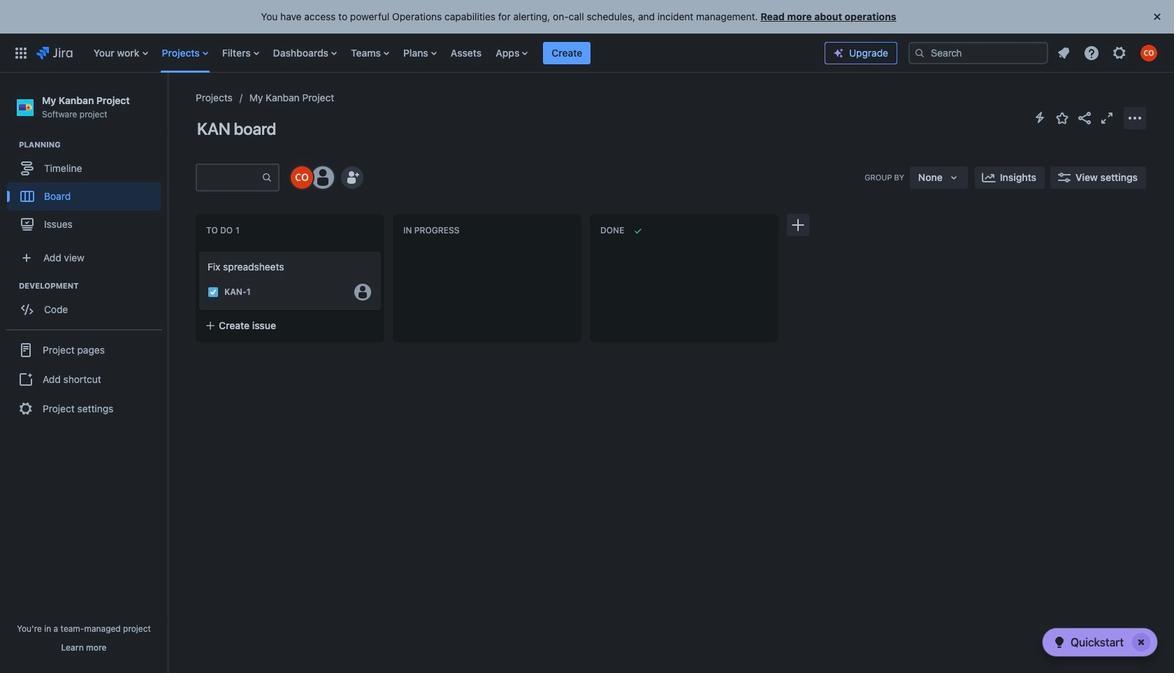 Task type: locate. For each thing, give the bounding box(es) containing it.
group for development icon
[[7, 281, 167, 328]]

create column image
[[790, 217, 807, 234]]

task image
[[208, 287, 219, 298]]

dismiss image
[[1149, 8, 1166, 25]]

notifications image
[[1056, 44, 1073, 61]]

more image
[[1127, 109, 1144, 126]]

0 vertical spatial heading
[[19, 139, 167, 150]]

star kan board image
[[1054, 109, 1071, 126]]

1 heading from the top
[[19, 139, 167, 150]]

appswitcher icon image
[[13, 44, 29, 61]]

0 vertical spatial group
[[7, 139, 167, 243]]

settings image
[[1112, 44, 1128, 61]]

check image
[[1051, 634, 1068, 651]]

2 vertical spatial group
[[6, 329, 162, 429]]

list
[[87, 33, 825, 72], [1052, 40, 1166, 65]]

your profile and settings image
[[1141, 44, 1158, 61]]

banner
[[0, 33, 1175, 73]]

list item
[[544, 33, 591, 72]]

jira image
[[36, 44, 73, 61], [36, 44, 73, 61]]

1 vertical spatial group
[[7, 281, 167, 328]]

group
[[7, 139, 167, 243], [7, 281, 167, 328], [6, 329, 162, 429]]

search image
[[915, 47, 926, 58]]

automations menu button icon image
[[1032, 109, 1049, 126]]

None search field
[[909, 42, 1049, 64]]

2 heading from the top
[[19, 281, 167, 292]]

1 vertical spatial heading
[[19, 281, 167, 292]]

Search this board text field
[[197, 165, 261, 190]]

create issue image
[[189, 242, 206, 259]]

add people image
[[344, 169, 361, 186]]

planning image
[[2, 136, 19, 153]]

heading
[[19, 139, 167, 150], [19, 281, 167, 292]]

view settings image
[[1056, 169, 1073, 186]]



Task type: describe. For each thing, give the bounding box(es) containing it.
0 horizontal spatial list
[[87, 33, 825, 72]]

Search field
[[909, 42, 1049, 64]]

enter full screen image
[[1099, 109, 1116, 126]]

help image
[[1084, 44, 1101, 61]]

to do element
[[206, 225, 243, 236]]

group for planning icon
[[7, 139, 167, 243]]

heading for group related to development icon
[[19, 281, 167, 292]]

sidebar navigation image
[[152, 89, 183, 117]]

sidebar element
[[0, 73, 168, 673]]

dismiss quickstart image
[[1131, 631, 1153, 654]]

development image
[[2, 278, 19, 294]]

heading for group for planning icon
[[19, 139, 167, 150]]

primary element
[[8, 33, 825, 72]]

1 horizontal spatial list
[[1052, 40, 1166, 65]]



Task type: vqa. For each thing, say whether or not it's contained in the screenshot.
the bottom 'a'
no



